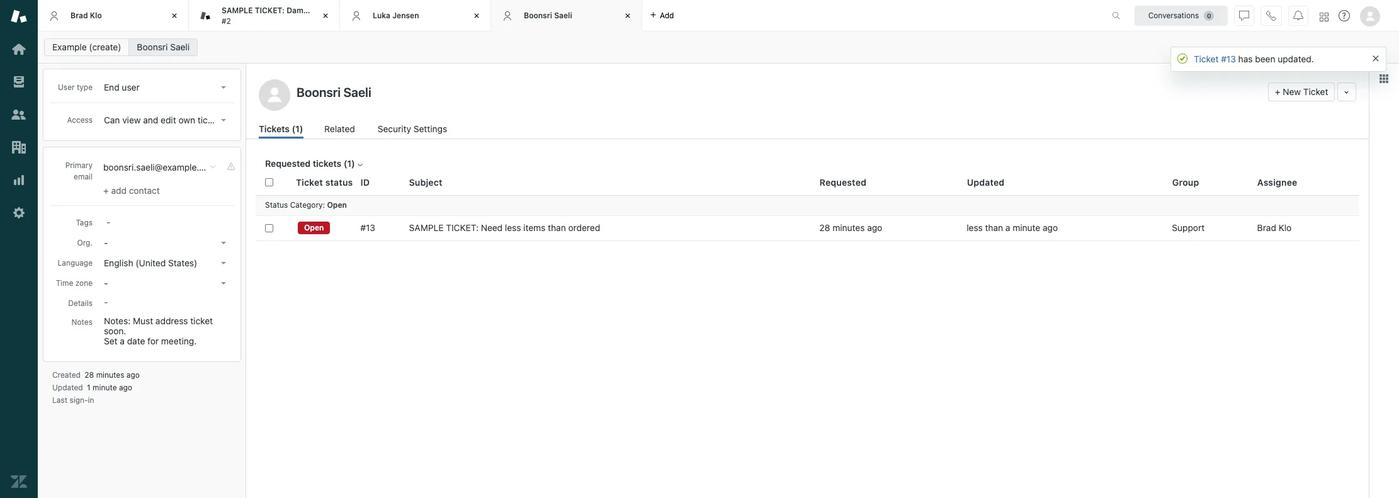 Task type: vqa. For each thing, say whether or not it's contained in the screenshot.
videos for to
no



Task type: locate. For each thing, give the bounding box(es) containing it.
1 horizontal spatial open
[[327, 200, 347, 210]]

ticket: inside sample ticket: damaged product #2
[[255, 6, 285, 15]]

0 vertical spatial +
[[1275, 86, 1281, 97]]

None text field
[[293, 83, 1263, 101]]

+ left new
[[1275, 86, 1281, 97]]

0 horizontal spatial ticket
[[296, 177, 323, 188]]

english
[[104, 258, 133, 268]]

boonsri saeli inside "secondary" element
[[137, 42, 190, 52]]

3 close image from the left
[[622, 9, 634, 22]]

a inside notes: must address ticket soon. set a date for meeting.
[[120, 336, 125, 346]]

28 inside the created 28 minutes ago updated 1 minute ago last sign-in
[[85, 370, 94, 380]]

updated inside the created 28 minutes ago updated 1 minute ago last sign-in
[[52, 383, 83, 392]]

brad inside grid
[[1258, 222, 1277, 233]]

brad klo down assignee
[[1258, 222, 1292, 233]]

1 vertical spatial 28
[[85, 370, 94, 380]]

klo up example (create)
[[90, 11, 102, 20]]

open down category
[[304, 223, 324, 232]]

1 vertical spatial saeli
[[170, 42, 190, 52]]

brad klo inside tab
[[71, 11, 102, 20]]

sample
[[222, 6, 253, 15], [409, 222, 444, 233]]

0 vertical spatial minutes
[[833, 222, 865, 233]]

close image for luka jensen
[[471, 9, 483, 22]]

1 vertical spatial boonsri
[[137, 42, 168, 52]]

1 horizontal spatial (1)
[[344, 158, 355, 169]]

arrow down image
[[221, 242, 226, 244], [221, 262, 226, 265], [221, 282, 226, 285]]

1 horizontal spatial tickets
[[313, 158, 342, 169]]

tabs tab list
[[38, 0, 1099, 31]]

+
[[1275, 86, 1281, 97], [103, 185, 109, 196]]

0 vertical spatial ticket
[[1194, 54, 1219, 64]]

tags
[[76, 218, 93, 227]]

sample down subject
[[409, 222, 444, 233]]

1 horizontal spatial +
[[1275, 86, 1281, 97]]

add up "secondary" element
[[660, 10, 674, 20]]

zendesk products image
[[1320, 12, 1329, 21]]

0 horizontal spatial less
[[505, 222, 521, 233]]

updated up less than a minute ago
[[967, 177, 1005, 188]]

:
[[323, 200, 325, 210]]

1 vertical spatial sample
[[409, 222, 444, 233]]

open right :
[[327, 200, 347, 210]]

1 horizontal spatial ticket
[[1194, 54, 1219, 64]]

1 close image from the left
[[319, 9, 332, 22]]

tickets
[[259, 123, 290, 134]]

details
[[68, 299, 93, 308]]

1 horizontal spatial than
[[985, 222, 1003, 233]]

close image
[[319, 9, 332, 22], [471, 9, 483, 22], [622, 9, 634, 22]]

zone
[[75, 278, 93, 288]]

0 horizontal spatial than
[[548, 222, 566, 233]]

1 vertical spatial minute
[[93, 383, 117, 392]]

0 horizontal spatial open
[[304, 223, 324, 232]]

ticket: left need
[[446, 222, 479, 233]]

2 close image from the left
[[471, 9, 483, 22]]

1 vertical spatial brad
[[1258, 222, 1277, 233]]

0 horizontal spatial close image
[[319, 9, 332, 22]]

0 horizontal spatial saeli
[[170, 42, 190, 52]]

1 vertical spatial arrow down image
[[221, 262, 226, 265]]

2 than from the left
[[985, 222, 1003, 233]]

than
[[548, 222, 566, 233], [985, 222, 1003, 233]]

must
[[133, 316, 153, 326]]

arrow down image for time zone
[[221, 282, 226, 285]]

arrow down image for end user
[[221, 86, 226, 89]]

1 vertical spatial klo
[[1279, 222, 1292, 233]]

1 vertical spatial ticket:
[[446, 222, 479, 233]]

1 horizontal spatial boonsri
[[524, 11, 552, 20]]

0 vertical spatial klo
[[90, 11, 102, 20]]

saeli inside "secondary" element
[[170, 42, 190, 52]]

1 horizontal spatial less
[[967, 222, 983, 233]]

0 vertical spatial tickets
[[198, 115, 225, 125]]

sample ticket: need less items than ordered link
[[409, 222, 600, 234]]

boonsri saeli inside tab
[[524, 11, 572, 20]]

jensen
[[393, 11, 419, 20]]

0 horizontal spatial tickets
[[198, 115, 225, 125]]

ticket: inside grid
[[446, 222, 479, 233]]

damaged
[[287, 6, 322, 15]]

1 horizontal spatial ticket:
[[446, 222, 479, 233]]

boonsri saeli
[[524, 11, 572, 20], [137, 42, 190, 52]]

sample inside grid
[[409, 222, 444, 233]]

category
[[290, 200, 323, 210]]

get help image
[[1339, 10, 1350, 21]]

created
[[52, 370, 81, 380]]

1 horizontal spatial add
[[660, 10, 674, 20]]

0 vertical spatial 28
[[820, 222, 830, 233]]

- for org.
[[104, 237, 108, 248]]

0 horizontal spatial add
[[111, 185, 127, 196]]

0 horizontal spatial 28
[[85, 370, 94, 380]]

ticket: left "damaged"
[[255, 6, 285, 15]]

0 horizontal spatial sample
[[222, 6, 253, 15]]

brad inside tab
[[71, 11, 88, 20]]

0 vertical spatial updated
[[967, 177, 1005, 188]]

1 horizontal spatial close image
[[471, 9, 483, 22]]

1 vertical spatial requested
[[820, 177, 867, 188]]

1 vertical spatial minutes
[[96, 370, 124, 380]]

sample inside sample ticket: damaged product #2
[[222, 6, 253, 15]]

+ for + new ticket
[[1275, 86, 1281, 97]]

ordered
[[569, 222, 600, 233]]

a
[[1006, 222, 1011, 233], [120, 336, 125, 346]]

+ left contact
[[103, 185, 109, 196]]

0 vertical spatial add
[[660, 10, 674, 20]]

minutes inside the created 28 minutes ago updated 1 minute ago last sign-in
[[96, 370, 124, 380]]

1 horizontal spatial boonsri saeli
[[524, 11, 572, 20]]

conversations button
[[1135, 5, 1228, 26]]

1 vertical spatial brad klo
[[1258, 222, 1292, 233]]

- for time zone
[[104, 278, 108, 288]]

arrow down image down 'english (united states)' button
[[221, 282, 226, 285]]

saeli inside tab
[[554, 11, 572, 20]]

- button down 'english (united states)' button
[[100, 275, 231, 292]]

close image inside luka jensen tab
[[471, 9, 483, 22]]

(1) up status
[[344, 158, 355, 169]]

minute
[[1013, 222, 1041, 233], [93, 383, 117, 392]]

add
[[660, 10, 674, 20], [111, 185, 127, 196]]

0 horizontal spatial a
[[120, 336, 125, 346]]

ticket right new
[[1304, 86, 1329, 97]]

1 - from the top
[[104, 237, 108, 248]]

0 horizontal spatial minutes
[[96, 370, 124, 380]]

2 arrow down image from the top
[[221, 119, 226, 122]]

0 horizontal spatial boonsri
[[137, 42, 168, 52]]

1 horizontal spatial requested
[[820, 177, 867, 188]]

arrow down image inside 'can view and edit own tickets only' button
[[221, 119, 226, 122]]

set
[[104, 336, 118, 346]]

klo down assignee
[[1279, 222, 1292, 233]]

less
[[505, 222, 521, 233], [967, 222, 983, 233]]

primary
[[65, 161, 93, 170]]

minute inside grid
[[1013, 222, 1041, 233]]

2 arrow down image from the top
[[221, 262, 226, 265]]

0 horizontal spatial (1)
[[292, 123, 303, 134]]

grid containing ticket status
[[246, 170, 1369, 498]]

grid
[[246, 170, 1369, 498]]

arrow down image for org.
[[221, 242, 226, 244]]

×
[[1373, 50, 1380, 64]]

support
[[1172, 222, 1205, 233]]

main element
[[0, 0, 38, 498]]

0 horizontal spatial brad
[[71, 11, 88, 20]]

0 horizontal spatial klo
[[90, 11, 102, 20]]

2 - from the top
[[104, 278, 108, 288]]

1 arrow down image from the top
[[221, 86, 226, 89]]

boonsri saeli tab
[[491, 0, 642, 31]]

0 vertical spatial boonsri saeli
[[524, 11, 572, 20]]

arrow down image
[[221, 86, 226, 89], [221, 119, 226, 122]]

saeli
[[554, 11, 572, 20], [170, 42, 190, 52]]

-
[[104, 237, 108, 248], [104, 278, 108, 288]]

updated down created
[[52, 383, 83, 392]]

0 horizontal spatial minute
[[93, 383, 117, 392]]

boonsri.saeli@example.com
[[103, 162, 217, 173]]

ticket left ‭#13‬
[[1194, 54, 1219, 64]]

boonsri
[[524, 11, 552, 20], [137, 42, 168, 52]]

ticket down requested tickets (1)
[[296, 177, 323, 188]]

0 vertical spatial minute
[[1013, 222, 1041, 233]]

status category : open
[[265, 200, 347, 210]]

(1)
[[292, 123, 303, 134], [344, 158, 355, 169]]

1 vertical spatial a
[[120, 336, 125, 346]]

user type
[[58, 83, 93, 92]]

0 horizontal spatial brad klo
[[71, 11, 102, 20]]

add button
[[642, 0, 682, 31]]

requested up the 28 minutes ago
[[820, 177, 867, 188]]

need
[[481, 222, 503, 233]]

close image inside boonsri saeli tab
[[622, 9, 634, 22]]

0 vertical spatial brad
[[71, 11, 88, 20]]

admin image
[[11, 205, 27, 221]]

tickets right own
[[198, 115, 225, 125]]

customers image
[[11, 106, 27, 123]]

tickets
[[198, 115, 225, 125], [313, 158, 342, 169]]

ticket for ticket ‭#13‬ has been updated.
[[1194, 54, 1219, 64]]

0 vertical spatial ticket:
[[255, 6, 285, 15]]

arrow down image up can view and edit own tickets only
[[221, 86, 226, 89]]

‭#13‬
[[1222, 54, 1236, 64]]

time zone
[[56, 278, 93, 288]]

2 vertical spatial ticket
[[296, 177, 323, 188]]

0 horizontal spatial updated
[[52, 383, 83, 392]]

security settings
[[378, 123, 447, 134]]

in
[[88, 396, 94, 405]]

1 horizontal spatial minutes
[[833, 222, 865, 233]]

(united
[[136, 258, 166, 268]]

28
[[820, 222, 830, 233], [85, 370, 94, 380]]

arrow down image right states)
[[221, 262, 226, 265]]

for
[[148, 336, 159, 346]]

tickets up ticket status
[[313, 158, 342, 169]]

3 arrow down image from the top
[[221, 282, 226, 285]]

zendesk support image
[[11, 8, 27, 25]]

0 vertical spatial arrow down image
[[221, 242, 226, 244]]

arrow down image inside end user button
[[221, 86, 226, 89]]

0 horizontal spatial ticket:
[[255, 6, 285, 15]]

0 vertical spatial requested
[[265, 158, 311, 169]]

0 vertical spatial brad klo
[[71, 11, 102, 20]]

own
[[179, 115, 195, 125]]

requested tickets (1)
[[265, 158, 355, 169]]

ticket ‭#13‬ has been updated.
[[1194, 54, 1314, 64]]

arrow down image down - field
[[221, 242, 226, 244]]

boonsri inside "secondary" element
[[137, 42, 168, 52]]

1 horizontal spatial minute
[[1013, 222, 1041, 233]]

secondary element
[[38, 35, 1400, 60]]

updated
[[967, 177, 1005, 188], [52, 383, 83, 392]]

sample for sample ticket: damaged product #2
[[222, 6, 253, 15]]

1 vertical spatial - button
[[100, 275, 231, 292]]

1 horizontal spatial brad
[[1258, 222, 1277, 233]]

brad klo
[[71, 11, 102, 20], [1258, 222, 1292, 233]]

email
[[74, 172, 93, 181]]

sample up the #2
[[222, 6, 253, 15]]

1 vertical spatial arrow down image
[[221, 119, 226, 122]]

requested up select all tickets option
[[265, 158, 311, 169]]

created 28 minutes ago updated 1 minute ago last sign-in
[[52, 370, 140, 405]]

0 vertical spatial arrow down image
[[221, 86, 226, 89]]

get started image
[[11, 41, 27, 57]]

add left contact
[[111, 185, 127, 196]]

arrow down image inside 'english (united states)' button
[[221, 262, 226, 265]]

1 arrow down image from the top
[[221, 242, 226, 244]]

None checkbox
[[265, 224, 273, 232]]

2 horizontal spatial ticket
[[1304, 86, 1329, 97]]

- button for time zone
[[100, 275, 231, 292]]

0 vertical spatial sample
[[222, 6, 253, 15]]

brad down assignee
[[1258, 222, 1277, 233]]

boonsri saeli link
[[129, 38, 198, 56]]

- button
[[100, 234, 231, 252], [100, 275, 231, 292]]

0 vertical spatial -
[[104, 237, 108, 248]]

arrow down image left only
[[221, 119, 226, 122]]

requested inside grid
[[820, 177, 867, 188]]

ticket for ticket status
[[296, 177, 323, 188]]

boonsri inside tab
[[524, 11, 552, 20]]

1 horizontal spatial a
[[1006, 222, 1011, 233]]

brad klo up example (create)
[[71, 11, 102, 20]]

apps image
[[1379, 74, 1390, 84]]

0 horizontal spatial boonsri saeli
[[137, 42, 190, 52]]

ticket inside grid
[[296, 177, 323, 188]]

- right zone
[[104, 278, 108, 288]]

been
[[1256, 54, 1276, 64]]

open
[[327, 200, 347, 210], [304, 223, 324, 232]]

0 vertical spatial - button
[[100, 234, 231, 252]]

1 vertical spatial boonsri saeli
[[137, 42, 190, 52]]

1 vertical spatial ticket
[[1304, 86, 1329, 97]]

1 vertical spatial updated
[[52, 383, 83, 392]]

1 - button from the top
[[100, 234, 231, 252]]

notes:
[[104, 316, 131, 326]]

arrow down image for can view and edit own tickets only
[[221, 119, 226, 122]]

access
[[67, 115, 93, 125]]

brad up example (create)
[[71, 11, 88, 20]]

0 vertical spatial saeli
[[554, 11, 572, 20]]

0 vertical spatial boonsri
[[524, 11, 552, 20]]

+ inside button
[[1275, 86, 1281, 97]]

1 horizontal spatial sample
[[409, 222, 444, 233]]

1 vertical spatial -
[[104, 278, 108, 288]]

1 horizontal spatial klo
[[1279, 222, 1292, 233]]

1 vertical spatial add
[[111, 185, 127, 196]]

1 vertical spatial +
[[103, 185, 109, 196]]

organizations image
[[11, 139, 27, 156]]

2 vertical spatial arrow down image
[[221, 282, 226, 285]]

1 horizontal spatial 28
[[820, 222, 830, 233]]

(1) right the tickets
[[292, 123, 303, 134]]

1 horizontal spatial updated
[[967, 177, 1005, 188]]

2 horizontal spatial close image
[[622, 9, 634, 22]]

klo
[[90, 11, 102, 20], [1279, 222, 1292, 233]]

edit
[[161, 115, 176, 125]]

ticket: for damaged
[[255, 6, 285, 15]]

1 horizontal spatial saeli
[[554, 11, 572, 20]]

- right org.
[[104, 237, 108, 248]]

0 vertical spatial a
[[1006, 222, 1011, 233]]

tab
[[189, 0, 353, 31]]

language
[[58, 258, 93, 268]]

0 horizontal spatial requested
[[265, 158, 311, 169]]

1 horizontal spatial brad klo
[[1258, 222, 1292, 233]]

2 - button from the top
[[100, 275, 231, 292]]

updated inside grid
[[967, 177, 1005, 188]]

0 horizontal spatial +
[[103, 185, 109, 196]]

- button up 'english (united states)' button
[[100, 234, 231, 252]]



Task type: describe. For each thing, give the bounding box(es) containing it.
conversations
[[1149, 10, 1199, 20]]

views image
[[11, 74, 27, 90]]

example (create)
[[52, 42, 121, 52]]

sign-
[[70, 396, 88, 405]]

notes
[[72, 317, 93, 327]]

view
[[122, 115, 141, 125]]

soon.
[[104, 326, 126, 336]]

date
[[127, 336, 145, 346]]

#13
[[361, 222, 375, 233]]

2 less from the left
[[967, 222, 983, 233]]

notifications image
[[1294, 10, 1304, 20]]

- field
[[101, 215, 231, 229]]

type
[[77, 83, 93, 92]]

0 vertical spatial open
[[327, 200, 347, 210]]

assignee
[[1258, 177, 1298, 188]]

can view and edit own tickets only button
[[100, 111, 244, 129]]

1 vertical spatial tickets
[[313, 158, 342, 169]]

button displays agent's chat status as invisible. image
[[1240, 10, 1250, 20]]

related link
[[324, 122, 357, 139]]

brad klo tab
[[38, 0, 189, 31]]

28 inside grid
[[820, 222, 830, 233]]

notes: must address ticket soon. set a date for meeting.
[[104, 316, 215, 346]]

english (united states)
[[104, 258, 197, 268]]

tickets (1)
[[259, 123, 303, 134]]

user
[[122, 82, 140, 93]]

1
[[87, 383, 90, 392]]

minutes inside grid
[[833, 222, 865, 233]]

contact
[[129, 185, 160, 196]]

ticket status
[[296, 177, 353, 188]]

end user
[[104, 82, 140, 93]]

status
[[265, 200, 288, 210]]

updated.
[[1278, 54, 1314, 64]]

(create)
[[89, 42, 121, 52]]

klo inside brad klo tab
[[90, 11, 102, 20]]

ticket
[[190, 316, 213, 326]]

less than a minute ago
[[967, 222, 1058, 233]]

can
[[104, 115, 120, 125]]

1 vertical spatial open
[[304, 223, 324, 232]]

tickets (1) link
[[259, 122, 303, 139]]

ticket: for need
[[446, 222, 479, 233]]

items
[[524, 222, 546, 233]]

new
[[1283, 86, 1301, 97]]

sample ticket: damaged product #2
[[222, 6, 353, 26]]

luka jensen tab
[[340, 0, 491, 31]]

security
[[378, 123, 411, 134]]

and
[[143, 115, 158, 125]]

states)
[[168, 258, 197, 268]]

id
[[361, 177, 370, 188]]

1 vertical spatial (1)
[[344, 158, 355, 169]]

#2
[[222, 16, 231, 26]]

zendesk image
[[11, 474, 27, 490]]

product
[[324, 6, 353, 15]]

status
[[326, 177, 353, 188]]

1 less from the left
[[505, 222, 521, 233]]

reporting image
[[11, 172, 27, 188]]

sample ticket: need less items than ordered
[[409, 222, 600, 233]]

luka jensen
[[373, 11, 419, 20]]

+ new ticket
[[1275, 86, 1329, 97]]

address
[[156, 316, 188, 326]]

× button
[[1373, 50, 1380, 64]]

primary email
[[65, 161, 93, 181]]

security settings link
[[378, 122, 451, 139]]

org.
[[77, 238, 93, 248]]

+ new ticket button
[[1269, 83, 1336, 101]]

settings
[[414, 123, 447, 134]]

1 than from the left
[[548, 222, 566, 233]]

subject
[[409, 177, 443, 188]]

only
[[227, 115, 244, 125]]

0 vertical spatial (1)
[[292, 123, 303, 134]]

requested for requested tickets (1)
[[265, 158, 311, 169]]

close image
[[168, 9, 181, 22]]

time
[[56, 278, 73, 288]]

last
[[52, 396, 67, 405]]

related
[[324, 123, 355, 134]]

28 minutes ago
[[820, 222, 883, 233]]

+ add contact
[[103, 185, 160, 196]]

Select All Tickets checkbox
[[265, 178, 273, 187]]

close image for boonsri saeli
[[622, 9, 634, 22]]

tickets inside 'can view and edit own tickets only' button
[[198, 115, 225, 125]]

tab containing sample ticket: damaged product
[[189, 0, 353, 31]]

ticket inside + new ticket button
[[1304, 86, 1329, 97]]

meeting.
[[161, 336, 197, 346]]

ticket ‭#13‬ link
[[1194, 54, 1236, 64]]

group
[[1173, 177, 1200, 188]]

has
[[1239, 54, 1253, 64]]

end user button
[[100, 79, 231, 96]]

minute inside the created 28 minutes ago updated 1 minute ago last sign-in
[[93, 383, 117, 392]]

arrow down image for language
[[221, 262, 226, 265]]

add inside popup button
[[660, 10, 674, 20]]

klo inside grid
[[1279, 222, 1292, 233]]

example
[[52, 42, 87, 52]]

brad klo inside grid
[[1258, 222, 1292, 233]]

luka
[[373, 11, 391, 20]]

close image inside tab
[[319, 9, 332, 22]]

english (united states) button
[[100, 254, 231, 272]]

requested for requested
[[820, 177, 867, 188]]

sample for sample ticket: need less items than ordered
[[409, 222, 444, 233]]

+ for + add contact
[[103, 185, 109, 196]]

a inside grid
[[1006, 222, 1011, 233]]

end
[[104, 82, 119, 93]]

example (create) button
[[44, 38, 129, 56]]

- button for org.
[[100, 234, 231, 252]]

user
[[58, 83, 75, 92]]



